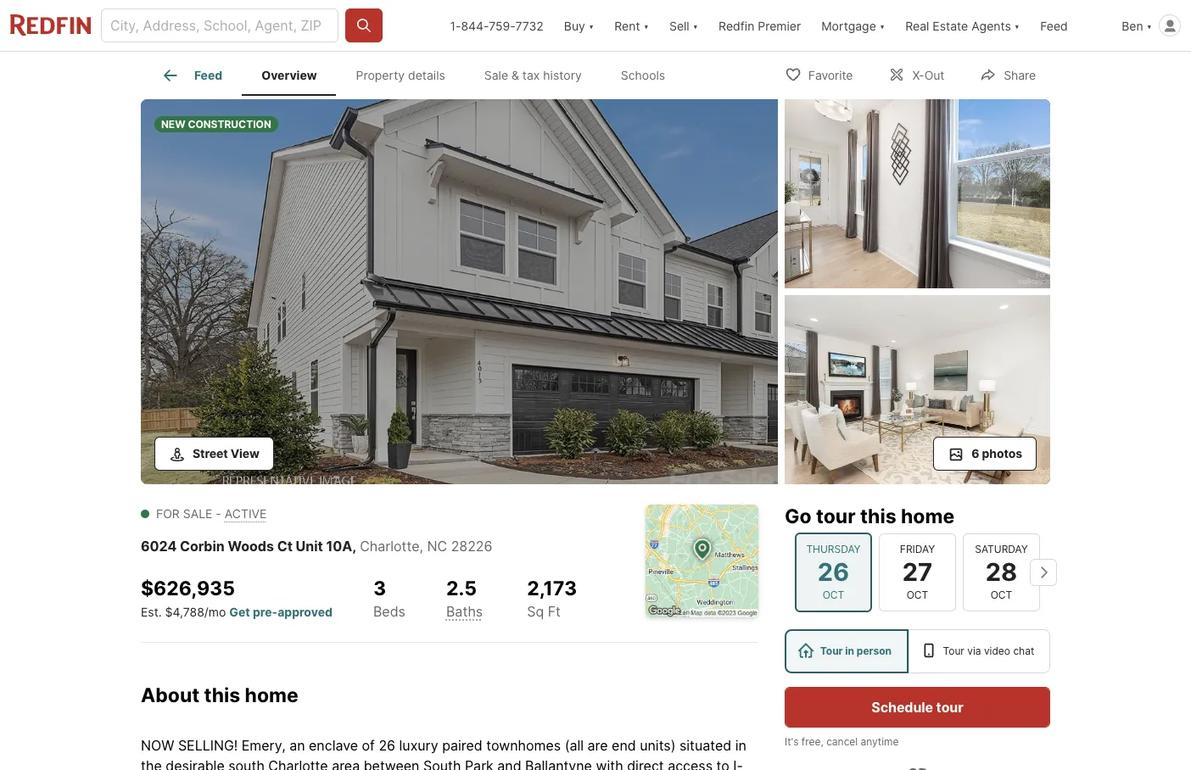 Task type: describe. For each thing, give the bounding box(es) containing it.
City, Address, School, Agent, ZIP search field
[[101, 8, 338, 42]]

26 inside "now selling! emery, an enclave of 26 luxury paired townhomes (all are end units) situated in the desirable south charlotte area between south park and ballantyne with direct access to i"
[[379, 737, 395, 754]]

ben ▾
[[1122, 18, 1152, 33]]

759-
[[489, 18, 515, 33]]

new construction
[[161, 118, 271, 131]]

thursday
[[806, 543, 861, 556]]

nc
[[427, 538, 447, 555]]

go tour this home
[[785, 505, 955, 529]]

end
[[612, 737, 636, 754]]

photos
[[982, 446, 1022, 461]]

tax
[[523, 68, 540, 83]]

1 vertical spatial home
[[245, 684, 298, 707]]

tour in person option
[[785, 630, 908, 674]]

tour in person
[[820, 645, 892, 658]]

about
[[141, 684, 200, 707]]

sale & tax history tab
[[465, 55, 601, 96]]

saturday
[[975, 543, 1028, 556]]

luxury
[[399, 737, 438, 754]]

10a
[[326, 538, 352, 555]]

in inside "now selling! emery, an enclave of 26 luxury paired townhomes (all are end units) situated in the desirable south charlotte area between south park and ballantyne with direct access to i"
[[735, 737, 747, 754]]

woods
[[228, 538, 274, 555]]

redfin premier
[[719, 18, 801, 33]]

get pre-approved link
[[229, 605, 333, 619]]

unit
[[296, 538, 323, 555]]

friday 27 oct
[[900, 543, 935, 602]]

emery,
[[242, 737, 286, 754]]

tour for tour via video chat
[[943, 645, 965, 658]]

ct
[[277, 538, 293, 555]]

&
[[512, 68, 519, 83]]

sell ▾ button
[[659, 0, 708, 51]]

ballantyne
[[525, 757, 592, 770]]

2,173 sq ft
[[527, 577, 577, 620]]

feed button
[[1030, 0, 1112, 51]]

list box containing tour in person
[[785, 630, 1050, 674]]

oct for 27
[[907, 589, 928, 602]]

for
[[156, 507, 180, 521]]

for sale - active
[[156, 507, 267, 521]]

5 ▾ from the left
[[1014, 18, 1020, 33]]

property details
[[356, 68, 445, 83]]

about this home
[[141, 684, 298, 707]]

it's free, cancel anytime
[[785, 736, 899, 748]]

agents
[[972, 18, 1011, 33]]

premier
[[758, 18, 801, 33]]

rent ▾
[[614, 18, 649, 33]]

overview
[[261, 68, 317, 83]]

overview tab
[[242, 55, 337, 96]]

$626,935 est. $4,788 /mo get pre-approved
[[141, 577, 333, 619]]

units)
[[640, 737, 676, 754]]

1 horizontal spatial this
[[860, 505, 896, 529]]

buy ▾
[[564, 18, 594, 33]]

enclave
[[309, 737, 358, 754]]

1-
[[450, 18, 461, 33]]

free,
[[802, 736, 824, 748]]

via
[[967, 645, 981, 658]]

beds
[[373, 603, 406, 620]]

feed inside button
[[1040, 18, 1068, 33]]

tour for go
[[816, 505, 856, 529]]

$626,935
[[141, 577, 235, 601]]

28226
[[451, 538, 493, 555]]

est.
[[141, 605, 162, 619]]

redfin premier button
[[708, 0, 811, 51]]

out
[[924, 67, 945, 82]]

construction
[[188, 118, 271, 131]]

property details tab
[[337, 55, 465, 96]]

area
[[332, 757, 360, 770]]

1 , from the left
[[352, 538, 356, 555]]

(all
[[565, 737, 584, 754]]

2.5
[[446, 577, 477, 601]]

share button
[[966, 56, 1050, 91]]

1 vertical spatial this
[[204, 684, 240, 707]]

get
[[229, 605, 250, 619]]

history
[[543, 68, 582, 83]]

charlotte inside "now selling! emery, an enclave of 26 luxury paired townhomes (all are end units) situated in the desirable south charlotte area between south park and ballantyne with direct access to i"
[[268, 757, 328, 770]]

go
[[785, 505, 812, 529]]

saturday 28 oct
[[975, 543, 1028, 602]]

submit search image
[[355, 17, 372, 34]]

▾ for mortgage ▾
[[880, 18, 885, 33]]

and
[[497, 757, 521, 770]]

details
[[408, 68, 445, 83]]

x-out button
[[874, 56, 959, 91]]

baths link
[[446, 603, 483, 620]]

0 vertical spatial charlotte
[[360, 538, 420, 555]]

0 horizontal spatial feed
[[194, 68, 222, 83]]

now
[[141, 737, 174, 754]]

new construction link
[[141, 99, 778, 488]]



Task type: locate. For each thing, give the bounding box(es) containing it.
1 ▾ from the left
[[589, 18, 594, 33]]

0 vertical spatial this
[[860, 505, 896, 529]]

4 ▾ from the left
[[880, 18, 885, 33]]

ft
[[548, 603, 561, 620]]

baths
[[446, 603, 483, 620]]

, right unit
[[352, 538, 356, 555]]

redfin
[[719, 18, 755, 33]]

tour up thursday
[[816, 505, 856, 529]]

/mo
[[204, 605, 226, 619]]

feed
[[1040, 18, 1068, 33], [194, 68, 222, 83]]

$4,788
[[165, 605, 204, 619]]

map entry image
[[646, 505, 758, 618]]

charlotte down an
[[268, 757, 328, 770]]

friday
[[900, 543, 935, 556]]

this up selling!
[[204, 684, 240, 707]]

townhomes
[[486, 737, 561, 754]]

home up friday
[[901, 505, 955, 529]]

anytime
[[861, 736, 899, 748]]

real estate agents ▾
[[905, 18, 1020, 33]]

, left nc
[[420, 538, 423, 555]]

1 horizontal spatial charlotte
[[360, 538, 420, 555]]

schedule tour button
[[785, 687, 1050, 728]]

6024
[[141, 538, 177, 555]]

sq
[[527, 603, 544, 620]]

0 vertical spatial home
[[901, 505, 955, 529]]

oct for 28
[[991, 589, 1012, 602]]

0 horizontal spatial oct
[[823, 589, 844, 602]]

2 ▾ from the left
[[644, 18, 649, 33]]

real
[[905, 18, 929, 33]]

tour right schedule
[[936, 699, 963, 716]]

1 vertical spatial feed
[[194, 68, 222, 83]]

tab list containing feed
[[141, 52, 698, 96]]

feed right agents
[[1040, 18, 1068, 33]]

schools
[[621, 68, 665, 83]]

1 vertical spatial in
[[735, 737, 747, 754]]

▾ right buy
[[589, 18, 594, 33]]

▾ for buy ▾
[[589, 18, 594, 33]]

26 down thursday
[[818, 557, 849, 587]]

2 horizontal spatial oct
[[991, 589, 1012, 602]]

oct down 27
[[907, 589, 928, 602]]

sell ▾ button
[[669, 0, 698, 51]]

6024 corbin woods ct unit 10a , charlotte , nc 28226
[[141, 538, 493, 555]]

3 oct from the left
[[991, 589, 1012, 602]]

1 horizontal spatial 26
[[818, 557, 849, 587]]

schools tab
[[601, 55, 685, 96]]

in inside option
[[845, 645, 854, 658]]

1 horizontal spatial home
[[901, 505, 955, 529]]

south
[[423, 757, 461, 770]]

0 horizontal spatial home
[[245, 684, 298, 707]]

chat
[[1013, 645, 1034, 658]]

tour for schedule
[[936, 699, 963, 716]]

x-out
[[912, 67, 945, 82]]

home
[[901, 505, 955, 529], [245, 684, 298, 707]]

26
[[818, 557, 849, 587], [379, 737, 395, 754]]

1 vertical spatial charlotte
[[268, 757, 328, 770]]

feed up new construction
[[194, 68, 222, 83]]

1 horizontal spatial tour
[[943, 645, 965, 658]]

park
[[465, 757, 494, 770]]

mortgage ▾ button
[[821, 0, 885, 51]]

feed link
[[160, 65, 222, 86]]

real estate agents ▾ link
[[905, 0, 1020, 51]]

next image
[[1030, 559, 1057, 586]]

1 horizontal spatial tour
[[936, 699, 963, 716]]

▾ for rent ▾
[[644, 18, 649, 33]]

tab list
[[141, 52, 698, 96]]

tour left via
[[943, 645, 965, 658]]

0 vertical spatial in
[[845, 645, 854, 658]]

home up emery,
[[245, 684, 298, 707]]

0 horizontal spatial 26
[[379, 737, 395, 754]]

6 ▾ from the left
[[1147, 18, 1152, 33]]

buy ▾ button
[[554, 0, 604, 51]]

favorite
[[808, 67, 853, 82]]

oct down 28
[[991, 589, 1012, 602]]

tour via video chat option
[[908, 630, 1050, 674]]

favorite button
[[770, 56, 867, 91]]

rent ▾ button
[[604, 0, 659, 51]]

1 oct from the left
[[823, 589, 844, 602]]

schedule tour
[[872, 699, 963, 716]]

south
[[228, 757, 265, 770]]

1 horizontal spatial oct
[[907, 589, 928, 602]]

this up thursday
[[860, 505, 896, 529]]

28
[[986, 557, 1017, 587]]

mortgage ▾
[[821, 18, 885, 33]]

oct down thursday
[[823, 589, 844, 602]]

-
[[216, 507, 221, 521]]

1 vertical spatial tour
[[936, 699, 963, 716]]

sale & tax history
[[484, 68, 582, 83]]

▾ right sell
[[693, 18, 698, 33]]

0 vertical spatial tour
[[816, 505, 856, 529]]

tour for tour in person
[[820, 645, 843, 658]]

▾ for sell ▾
[[693, 18, 698, 33]]

1 tour from the left
[[820, 645, 843, 658]]

tour inside button
[[936, 699, 963, 716]]

0 horizontal spatial this
[[204, 684, 240, 707]]

▾ right rent
[[644, 18, 649, 33]]

1 horizontal spatial feed
[[1040, 18, 1068, 33]]

0 horizontal spatial in
[[735, 737, 747, 754]]

▾ right mortgage
[[880, 18, 885, 33]]

,
[[352, 538, 356, 555], [420, 538, 423, 555]]

6 photos button
[[934, 437, 1037, 471]]

26 inside thursday 26 oct
[[818, 557, 849, 587]]

oct inside friday 27 oct
[[907, 589, 928, 602]]

view
[[231, 446, 259, 461]]

0 horizontal spatial ,
[[352, 538, 356, 555]]

0 vertical spatial 26
[[818, 557, 849, 587]]

7732
[[515, 18, 544, 33]]

this
[[860, 505, 896, 529], [204, 684, 240, 707]]

0 horizontal spatial charlotte
[[268, 757, 328, 770]]

corbin
[[180, 538, 225, 555]]

video
[[984, 645, 1010, 658]]

cancel
[[826, 736, 858, 748]]

in left 'person'
[[845, 645, 854, 658]]

2 oct from the left
[[907, 589, 928, 602]]

access
[[668, 757, 713, 770]]

in right situated
[[735, 737, 747, 754]]

with
[[596, 757, 623, 770]]

26 right of
[[379, 737, 395, 754]]

oct inside thursday 26 oct
[[823, 589, 844, 602]]

2 , from the left
[[420, 538, 423, 555]]

desirable
[[166, 757, 225, 770]]

thursday 26 oct
[[806, 543, 861, 602]]

sell ▾
[[669, 18, 698, 33]]

1-844-759-7732 link
[[450, 18, 544, 33]]

charlotte up 3
[[360, 538, 420, 555]]

▾ for ben ▾
[[1147, 18, 1152, 33]]

0 horizontal spatial tour
[[820, 645, 843, 658]]

real estate agents ▾ button
[[895, 0, 1030, 51]]

▾ right agents
[[1014, 18, 1020, 33]]

0 horizontal spatial tour
[[816, 505, 856, 529]]

mortgage ▾ button
[[811, 0, 895, 51]]

3 beds
[[373, 577, 406, 620]]

the
[[141, 757, 162, 770]]

1 horizontal spatial in
[[845, 645, 854, 658]]

approved
[[278, 605, 333, 619]]

mortgage
[[821, 18, 876, 33]]

list box
[[785, 630, 1050, 674]]

6024 corbin woods ct unit 10a, charlotte, nc 28226 image
[[141, 99, 778, 484], [785, 99, 1050, 288], [785, 295, 1050, 484]]

2 tour from the left
[[943, 645, 965, 658]]

3 ▾ from the left
[[693, 18, 698, 33]]

new
[[161, 118, 185, 131]]

selling!
[[178, 737, 238, 754]]

now selling! emery, an enclave of 26 luxury paired townhomes (all are end units) situated in the desirable south charlotte area between south park and ballantyne with direct access to i
[[141, 737, 747, 770]]

1 vertical spatial 26
[[379, 737, 395, 754]]

ben
[[1122, 18, 1143, 33]]

oct
[[823, 589, 844, 602], [907, 589, 928, 602], [991, 589, 1012, 602]]

sell
[[669, 18, 689, 33]]

oct for 26
[[823, 589, 844, 602]]

0 vertical spatial feed
[[1040, 18, 1068, 33]]

tour
[[816, 505, 856, 529], [936, 699, 963, 716]]

sale
[[183, 507, 212, 521]]

it's
[[785, 736, 799, 748]]

active link
[[225, 507, 267, 521]]

tour left 'person'
[[820, 645, 843, 658]]

street
[[193, 446, 228, 461]]

pre-
[[253, 605, 278, 619]]

oct inside saturday 28 oct
[[991, 589, 1012, 602]]

estate
[[933, 18, 968, 33]]

1 horizontal spatial ,
[[420, 538, 423, 555]]

1-844-759-7732
[[450, 18, 544, 33]]

between
[[364, 757, 420, 770]]

tour via video chat
[[943, 645, 1034, 658]]

27
[[902, 557, 933, 587]]

▾ right "ben"
[[1147, 18, 1152, 33]]

None button
[[795, 533, 872, 613], [879, 533, 956, 612], [963, 533, 1040, 612], [795, 533, 872, 613], [879, 533, 956, 612], [963, 533, 1040, 612]]

844-
[[461, 18, 489, 33]]

direct
[[627, 757, 664, 770]]



Task type: vqa. For each thing, say whether or not it's contained in the screenshot.
home
yes



